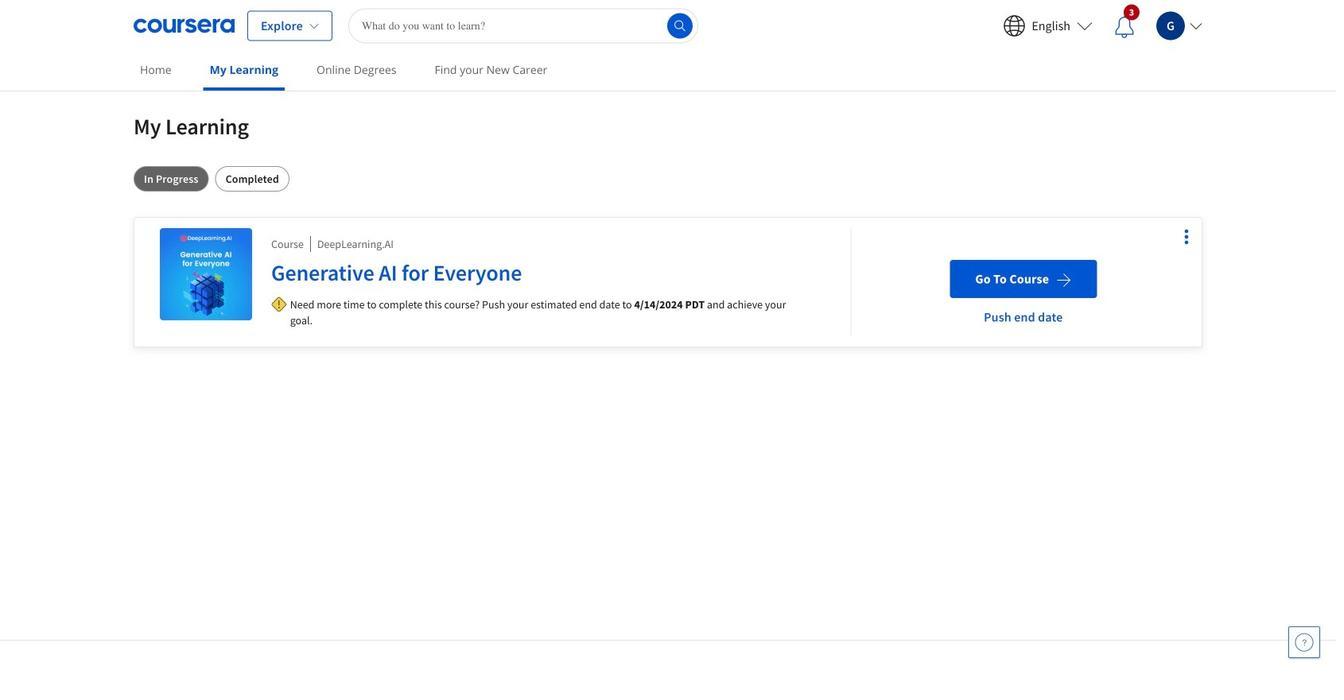 Task type: locate. For each thing, give the bounding box(es) containing it.
What do you want to learn? text field
[[348, 8, 699, 43]]

generative ai for everyone image
[[160, 228, 252, 321]]

help center image
[[1295, 633, 1315, 652]]

None search field
[[348, 8, 699, 43]]

tab list
[[134, 166, 1203, 192]]

more option for generative ai for everyone image
[[1176, 226, 1198, 248]]

coursera image
[[134, 13, 235, 39]]



Task type: vqa. For each thing, say whether or not it's contained in the screenshot.
More option for Generative AI for Everyone icon
yes



